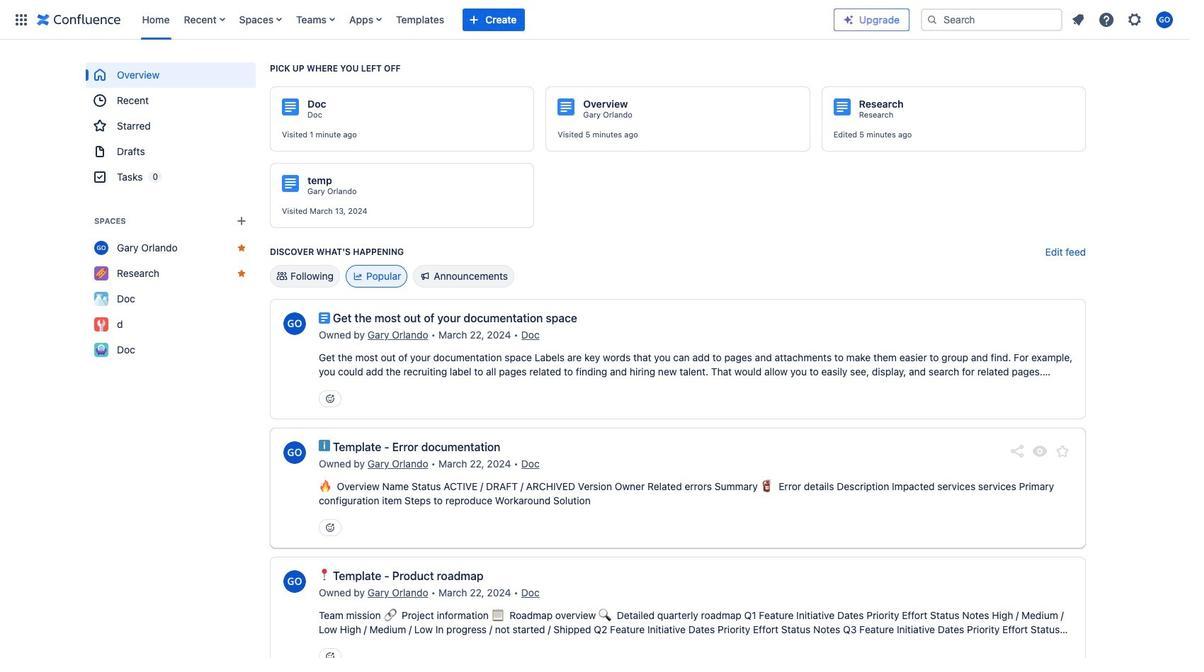 Task type: locate. For each thing, give the bounding box(es) containing it.
more information about gary orlando image
[[282, 440, 308, 466], [282, 569, 308, 595]]

banner
[[0, 0, 1191, 40]]

add reaction image
[[325, 522, 336, 534]]

add reaction image for more information about gary orlando image
[[325, 393, 336, 405]]

list
[[135, 0, 834, 39], [1066, 7, 1182, 32]]

0 horizontal spatial list
[[135, 0, 834, 39]]

1 vertical spatial add reaction image
[[325, 652, 336, 659]]

add reaction image
[[325, 393, 336, 405], [325, 652, 336, 659]]

notification icon image
[[1070, 11, 1087, 28]]

:information_source: image
[[319, 440, 330, 452], [319, 440, 330, 452]]

0 vertical spatial more information about gary orlando image
[[282, 440, 308, 466]]

None search field
[[922, 8, 1063, 31]]

2 add reaction image from the top
[[325, 652, 336, 659]]

create a space image
[[233, 213, 250, 230]]

list for appswitcher icon
[[135, 0, 834, 39]]

0 vertical spatial add reaction image
[[325, 393, 336, 405]]

:round_pushpin: image
[[319, 569, 330, 581], [319, 569, 330, 581]]

1 add reaction image from the top
[[325, 393, 336, 405]]

confluence image
[[37, 11, 121, 28], [37, 11, 121, 28]]

1 horizontal spatial list
[[1066, 7, 1182, 32]]

unstar this space image
[[236, 242, 247, 254]]

star image
[[1055, 443, 1072, 460]]

group
[[86, 62, 256, 190]]

1 vertical spatial more information about gary orlando image
[[282, 569, 308, 595]]



Task type: describe. For each thing, give the bounding box(es) containing it.
unstar this space image
[[236, 268, 247, 279]]

premium image
[[844, 14, 855, 25]]

your profile and preferences image
[[1157, 11, 1174, 28]]

appswitcher icon image
[[13, 11, 30, 28]]

1 more information about gary orlando image from the top
[[282, 440, 308, 466]]

list for premium image
[[1066, 7, 1182, 32]]

2 more information about gary orlando image from the top
[[282, 569, 308, 595]]

global element
[[9, 0, 834, 39]]

help icon image
[[1099, 11, 1116, 28]]

Search field
[[922, 8, 1063, 31]]

share image
[[1010, 443, 1027, 460]]

settings icon image
[[1127, 11, 1144, 28]]

add reaction image for second more information about gary orlando icon from the top
[[325, 652, 336, 659]]

search image
[[927, 14, 939, 25]]

more information about gary orlando image
[[282, 311, 308, 337]]

unwatch image
[[1032, 443, 1049, 460]]



Task type: vqa. For each thing, say whether or not it's contained in the screenshot.
Confluence image
yes



